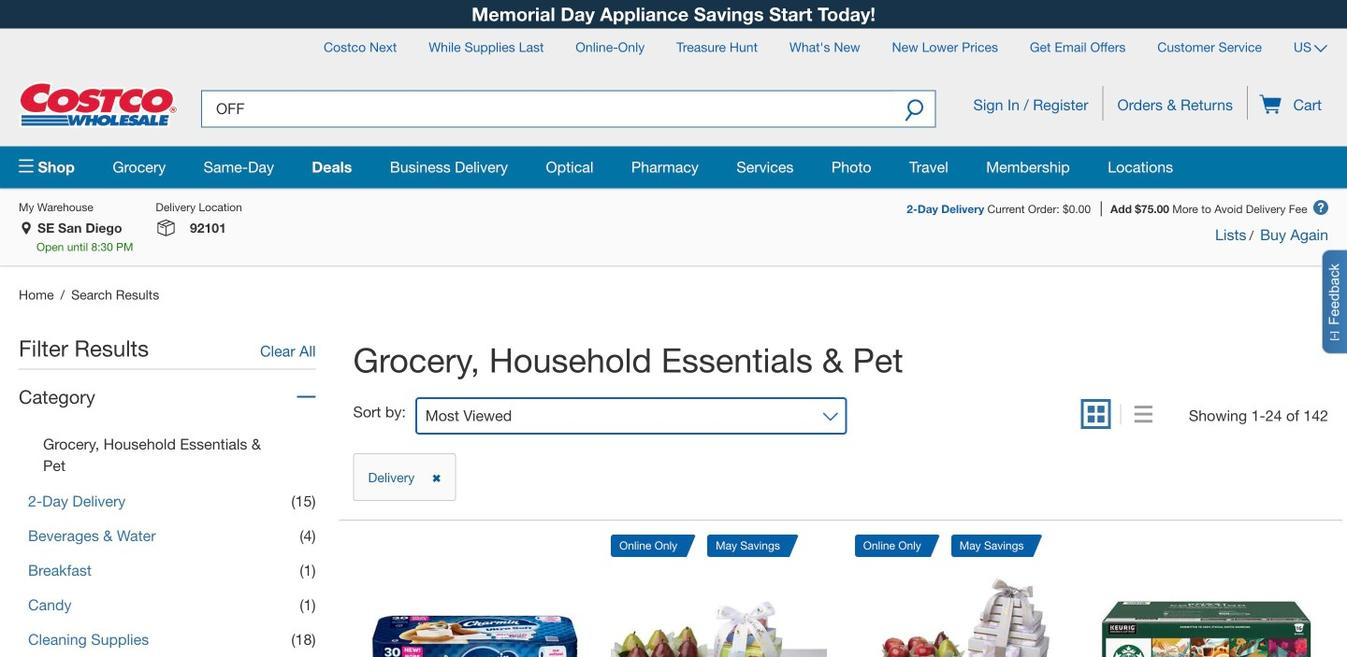 Task type: vqa. For each thing, say whether or not it's contained in the screenshot.
PLEASE TAKE ACTION ON YOUR COSTCO PHOTO CENTER IMAGES BEFORE 1/27/24. AFTER THAT DATE THEY WILL NO LONGER BE ACCESSIBLE.
no



Task type: locate. For each thing, give the bounding box(es) containing it.
costco us homepage image
[[19, 82, 178, 128]]

the fruit company classic summer 5 box tower image
[[611, 565, 827, 658]]

Search text field
[[201, 90, 894, 128]]

Search text field
[[201, 90, 894, 128]]

main element
[[19, 146, 1328, 188]]

list view image
[[1135, 406, 1153, 426]]



Task type: describe. For each thing, give the bounding box(es) containing it.
charmin ultra soft bath tissue, 2-ply, 213 sheets, 30 rolls image
[[367, 556, 583, 658]]

starbucks classic roasts variety pack k-cup pod, 64-count image
[[1099, 556, 1314, 658]]

search image
[[905, 99, 924, 125]]

the fruit company grand summer 8 box tower image
[[855, 565, 1071, 658]]

grid view image
[[1088, 406, 1105, 426]]



